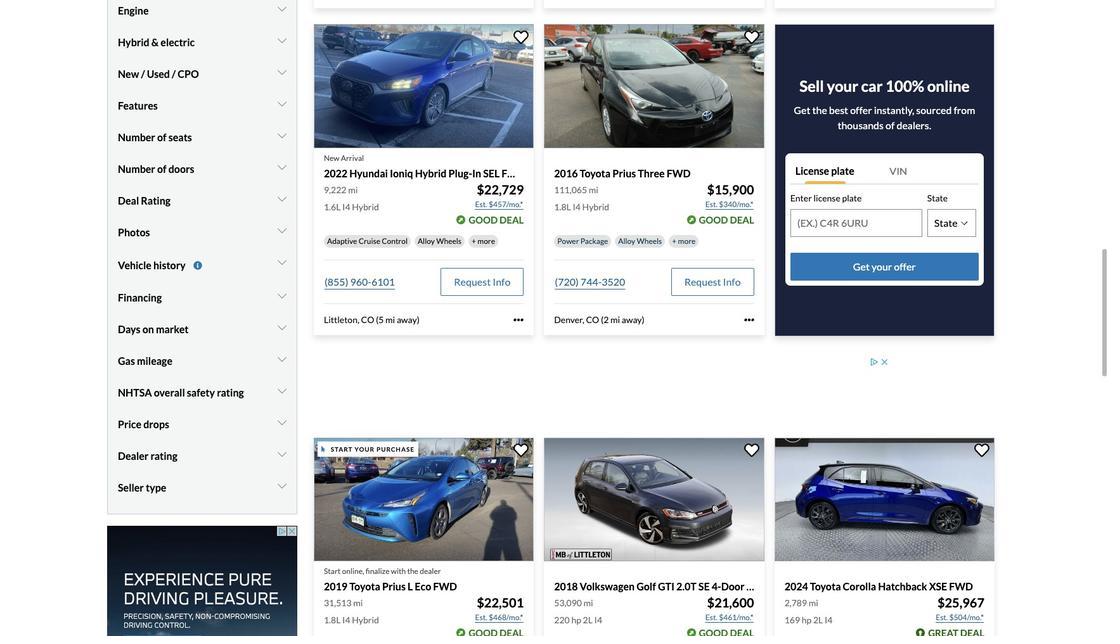 Task type: locate. For each thing, give the bounding box(es) containing it.
6 chevron down image from the top
[[278, 450, 287, 460]]

1 horizontal spatial request info button
[[672, 268, 755, 296]]

chevron down image for number of seats
[[278, 131, 287, 141]]

1 good deal from the left
[[469, 214, 524, 226]]

rating
[[217, 387, 244, 399], [151, 450, 178, 462]]

2 wheels from the left
[[637, 237, 662, 246]]

2018 volkswagen golf gti 2.0t se 4-door fwd
[[555, 581, 771, 593]]

view more image
[[193, 261, 202, 270]]

chevron down image inside financing "dropdown button"
[[278, 291, 287, 301]]

1 horizontal spatial + more
[[673, 237, 696, 246]]

1 horizontal spatial away)
[[622, 315, 645, 325]]

i4 for $22,501
[[343, 615, 350, 626]]

1 vertical spatial number
[[118, 163, 155, 175]]

your left 'purchase'
[[355, 446, 375, 453]]

hybrid left &
[[118, 36, 150, 48]]

hybrid down "111,065"
[[583, 202, 610, 212]]

chevron down image inside photos dropdown button
[[278, 226, 287, 236]]

tab list
[[791, 159, 979, 184]]

i4 right 169
[[825, 615, 833, 626]]

request for 3520
[[685, 276, 722, 288]]

se
[[699, 581, 710, 593]]

online,
[[342, 567, 364, 577]]

online
[[928, 77, 970, 95]]

chevron down image inside gas mileage dropdown button
[[278, 355, 287, 365]]

2 away) from the left
[[622, 315, 645, 325]]

1 chevron down image from the top
[[278, 4, 287, 14]]

0 horizontal spatial alloy
[[418, 237, 435, 246]]

chevron down image inside engine dropdown button
[[278, 4, 287, 14]]

est. $340/mo.* button
[[705, 199, 755, 211]]

0 horizontal spatial toyota
[[350, 581, 381, 593]]

1.8l inside 111,065 mi 1.8l i4 hybrid
[[555, 202, 571, 212]]

1 horizontal spatial alloy
[[619, 237, 636, 246]]

0 vertical spatial rating
[[217, 387, 244, 399]]

fwd down dealer
[[433, 581, 457, 593]]

2.0t
[[677, 581, 697, 593]]

est. down "$21,600"
[[706, 613, 718, 623]]

1 vertical spatial new
[[324, 153, 340, 163]]

1 horizontal spatial deal
[[730, 214, 755, 226]]

1 vertical spatial plate
[[843, 193, 862, 204]]

your for car
[[827, 77, 859, 95]]

est. inside $21,600 est. $461/mo.*
[[706, 613, 718, 623]]

1 horizontal spatial 2l
[[814, 615, 824, 626]]

number of doors button
[[118, 154, 287, 185]]

2 alloy from the left
[[619, 237, 636, 246]]

ellipsis h image
[[514, 315, 524, 325]]

your for purchase
[[355, 446, 375, 453]]

black 2016 toyota prius three fwd hatchback front-wheel drive continuously variable transmission image
[[544, 24, 765, 148]]

1 horizontal spatial the
[[813, 104, 828, 116]]

vehicle history
[[118, 259, 186, 271]]

0 horizontal spatial alloy wheels
[[418, 237, 462, 246]]

2016 toyota prius three fwd
[[555, 167, 691, 179]]

wheels for adaptive cruise control
[[437, 237, 462, 246]]

nhtsa overall safety rating
[[118, 387, 244, 399]]

1 horizontal spatial alloy wheels
[[619, 237, 662, 246]]

car
[[862, 77, 883, 95]]

0 horizontal spatial away)
[[397, 315, 420, 325]]

chevron down image inside dealer rating dropdown button
[[278, 450, 287, 460]]

tab list containing license plate
[[791, 159, 979, 184]]

number down features
[[118, 132, 155, 144]]

history
[[153, 259, 186, 271]]

your up best
[[827, 77, 859, 95]]

i4 inside the 53,090 mi 220 hp 2l i4
[[595, 615, 603, 626]]

est. down $25,967
[[936, 613, 949, 623]]

chevron down image inside seller type dropdown button
[[278, 481, 287, 492]]

of left doors
[[157, 163, 167, 175]]

0 vertical spatial new
[[118, 68, 139, 80]]

2 horizontal spatial your
[[872, 261, 893, 273]]

cruise
[[359, 237, 381, 246]]

1 request from the left
[[454, 276, 491, 288]]

2 request info button from the left
[[672, 268, 755, 296]]

1 deal from the left
[[500, 214, 524, 226]]

mi right 2,789
[[809, 598, 819, 609]]

0 horizontal spatial new
[[118, 68, 139, 80]]

est. for $25,967
[[936, 613, 949, 623]]

hybrid inside new arrival 2022 hyundai ioniq hybrid plug-in  sel fwd
[[415, 167, 447, 179]]

1 co from the left
[[361, 315, 374, 325]]

$22,501
[[477, 596, 524, 611]]

request info button for (855) 960-6101
[[441, 268, 524, 296]]

gti
[[658, 581, 675, 593]]

0 horizontal spatial get
[[794, 104, 811, 116]]

1 request info from the left
[[454, 276, 511, 288]]

0 vertical spatial your
[[827, 77, 859, 95]]

mi for $22,501
[[353, 598, 363, 609]]

2l right the 220
[[583, 615, 593, 626]]

2 alloy wheels from the left
[[619, 237, 662, 246]]

good deal down est. $457/mo.* button at the top
[[469, 214, 524, 226]]

hybrid inside dropdown button
[[118, 36, 150, 48]]

seats
[[169, 132, 192, 144]]

0 vertical spatial get
[[794, 104, 811, 116]]

more
[[478, 237, 495, 246], [678, 237, 696, 246]]

photos button
[[118, 217, 287, 249]]

chevron down image
[[278, 67, 287, 78], [278, 99, 287, 109], [278, 194, 287, 204], [278, 323, 287, 333], [278, 355, 287, 365], [278, 450, 287, 460], [278, 481, 287, 492]]

deal
[[118, 195, 139, 207]]

2 chevron down image from the top
[[278, 99, 287, 109]]

1 vertical spatial 1.8l
[[324, 615, 341, 626]]

0 horizontal spatial hp
[[572, 615, 582, 626]]

i4 down "111,065"
[[573, 202, 581, 212]]

est. inside $22,729 est. $457/mo.*
[[475, 200, 488, 209]]

hybrid right 1.6l
[[352, 202, 379, 212]]

1 vertical spatial advertisement element
[[107, 526, 297, 637]]

hybrid inside 111,065 mi 1.8l i4 hybrid
[[583, 202, 610, 212]]

chevron down image inside new / used / cpo dropdown button
[[278, 67, 287, 78]]

toyota for 2016
[[580, 167, 611, 179]]

1 vertical spatial your
[[872, 261, 893, 273]]

chevron down image for seller type
[[278, 481, 287, 492]]

hybrid
[[118, 36, 150, 48], [415, 167, 447, 179], [352, 202, 379, 212], [583, 202, 610, 212], [352, 615, 379, 626]]

0 vertical spatial offer
[[851, 104, 873, 116]]

chevron down image for days on market
[[278, 323, 287, 333]]

1 good from the left
[[469, 214, 498, 226]]

prius inside start online, finalize with the dealer 2019 toyota prius l eco fwd
[[382, 581, 406, 593]]

+ for power package
[[673, 237, 677, 246]]

est. inside $15,900 est. $340/mo.*
[[706, 200, 718, 209]]

1 chevron down image from the top
[[278, 67, 287, 78]]

hp for $21,600
[[572, 615, 582, 626]]

i4 inside 9,222 mi 1.6l i4 hybrid
[[343, 202, 350, 212]]

request
[[454, 276, 491, 288], [685, 276, 722, 288]]

away) for littleton, co (5 mi away)
[[397, 315, 420, 325]]

good deal down est. $340/mo.* button
[[699, 214, 755, 226]]

5 chevron down image from the top
[[278, 355, 287, 365]]

2 + more from the left
[[673, 237, 696, 246]]

start for start your purchase
[[331, 446, 353, 453]]

co for (2 mi away)
[[586, 315, 600, 325]]

plate inside tab
[[832, 165, 855, 177]]

est. down $22,729
[[475, 200, 488, 209]]

1.8l down "111,065"
[[555, 202, 571, 212]]

2 + from the left
[[673, 237, 677, 246]]

hybrid for $22,729
[[352, 202, 379, 212]]

1 horizontal spatial new
[[324, 153, 340, 163]]

2l inside the 53,090 mi 220 hp 2l i4
[[583, 615, 593, 626]]

good down est. $340/mo.* button
[[699, 214, 729, 226]]

2 deal from the left
[[730, 214, 755, 226]]

request info
[[454, 276, 511, 288], [685, 276, 741, 288]]

0 horizontal spatial the
[[408, 567, 419, 577]]

1 horizontal spatial request
[[685, 276, 722, 288]]

co left (5
[[361, 315, 374, 325]]

1.8l down the 31,513
[[324, 615, 341, 626]]

0 horizontal spatial deal
[[500, 214, 524, 226]]

chevron down image inside number of doors dropdown button
[[278, 163, 287, 173]]

9 chevron down image from the top
[[278, 418, 287, 428]]

start inside start online, finalize with the dealer 2019 toyota prius l eco fwd
[[324, 567, 341, 577]]

new for new / used / cpo
[[118, 68, 139, 80]]

good for $15,900
[[699, 214, 729, 226]]

chevron down image for price drops
[[278, 418, 287, 428]]

rating right safety
[[217, 387, 244, 399]]

0 horizontal spatial request
[[454, 276, 491, 288]]

the inside get the best offer instantly, sourced from thousands of dealers.
[[813, 104, 828, 116]]

your for offer
[[872, 261, 893, 273]]

chevron down image for financing
[[278, 291, 287, 301]]

chevron down image for gas mileage
[[278, 355, 287, 365]]

start up 2019
[[324, 567, 341, 577]]

toyota right 2024
[[811, 581, 841, 593]]

deal down $340/mo.*
[[730, 214, 755, 226]]

alloy right package
[[619, 237, 636, 246]]

mouse pointer image
[[322, 447, 326, 453]]

chevron down image for nhtsa overall safety rating
[[278, 386, 287, 396]]

2 co from the left
[[586, 315, 600, 325]]

1 horizontal spatial offer
[[895, 261, 916, 273]]

start your purchase
[[331, 446, 415, 453]]

1 alloy from the left
[[418, 237, 435, 246]]

0 horizontal spatial co
[[361, 315, 374, 325]]

hp right 169
[[802, 615, 812, 626]]

1 hp from the left
[[572, 615, 582, 626]]

gas mileage button
[[118, 346, 287, 377]]

1 2l from the left
[[583, 615, 593, 626]]

+ more for adaptive cruise control
[[472, 237, 495, 246]]

3 chevron down image from the top
[[278, 194, 287, 204]]

mi right 9,222
[[348, 185, 358, 195]]

1 vertical spatial prius
[[382, 581, 406, 593]]

8 chevron down image from the top
[[278, 386, 287, 396]]

vin tab
[[885, 159, 979, 184]]

0 horizontal spatial request info
[[454, 276, 511, 288]]

fwd up $25,967
[[950, 581, 974, 593]]

3 chevron down image from the top
[[278, 131, 287, 141]]

get down sell
[[794, 104, 811, 116]]

get inside button
[[854, 261, 870, 273]]

i4 right 1.6l
[[343, 202, 350, 212]]

0 horizontal spatial prius
[[382, 581, 406, 593]]

the right with
[[408, 567, 419, 577]]

volkswagen
[[580, 581, 635, 593]]

best
[[830, 104, 849, 116]]

/ left the cpo on the left top of the page
[[172, 68, 176, 80]]

dealer
[[420, 567, 441, 577]]

safety
[[187, 387, 215, 399]]

4 chevron down image from the top
[[278, 163, 287, 173]]

the left best
[[813, 104, 828, 116]]

i4
[[343, 202, 350, 212], [573, 202, 581, 212], [343, 615, 350, 626], [595, 615, 603, 626], [825, 615, 833, 626]]

hybrid inside 31,513 mi 1.8l i4 hybrid
[[352, 615, 379, 626]]

0 vertical spatial prius
[[613, 167, 636, 179]]

price drops
[[118, 419, 169, 431]]

hp inside the 53,090 mi 220 hp 2l i4
[[572, 615, 582, 626]]

of left 'seats'
[[157, 132, 167, 144]]

alloy right the control
[[418, 237, 435, 246]]

est. down '$15,900' at top
[[706, 200, 718, 209]]

hybrid right ioniq
[[415, 167, 447, 179]]

number up deal rating
[[118, 163, 155, 175]]

intense blue 2022 hyundai ioniq hybrid plug-in  sel fwd hatchback front-wheel drive 6-speed dual clutch image
[[314, 24, 534, 148]]

1 horizontal spatial hp
[[802, 615, 812, 626]]

(720)
[[555, 276, 579, 288]]

est. $461/mo.* button
[[705, 612, 755, 625]]

1 horizontal spatial rating
[[217, 387, 244, 399]]

dealer
[[118, 450, 149, 462]]

request info button
[[441, 268, 524, 296], [672, 268, 755, 296]]

0 horizontal spatial request info button
[[441, 268, 524, 296]]

1 wheels from the left
[[437, 237, 462, 246]]

co left (2
[[586, 315, 600, 325]]

1 horizontal spatial more
[[678, 237, 696, 246]]

0 horizontal spatial 2l
[[583, 615, 593, 626]]

alloy wheels right the control
[[418, 237, 462, 246]]

chevron down image inside price drops dropdown button
[[278, 418, 287, 428]]

alloy wheels right package
[[619, 237, 662, 246]]

1 number from the top
[[118, 132, 155, 144]]

fwd inside new arrival 2022 hyundai ioniq hybrid plug-in  sel fwd
[[502, 167, 526, 179]]

chevron down image for photos
[[278, 226, 287, 236]]

mi right (2
[[611, 315, 620, 325]]

i4 down the 31,513
[[343, 615, 350, 626]]

5 chevron down image from the top
[[278, 226, 287, 236]]

1 horizontal spatial request info
[[685, 276, 741, 288]]

+ more
[[472, 237, 495, 246], [673, 237, 696, 246]]

1 + from the left
[[472, 237, 476, 246]]

start right mouse pointer icon at the bottom of the page
[[331, 446, 353, 453]]

mi inside 9,222 mi 1.6l i4 hybrid
[[348, 185, 358, 195]]

0 vertical spatial 1.8l
[[555, 202, 571, 212]]

rating
[[141, 195, 171, 207]]

offer inside button
[[895, 261, 916, 273]]

0 horizontal spatial offer
[[851, 104, 873, 116]]

1 vertical spatial get
[[854, 261, 870, 273]]

0 vertical spatial plate
[[832, 165, 855, 177]]

0 vertical spatial the
[[813, 104, 828, 116]]

of inside get the best offer instantly, sourced from thousands of dealers.
[[886, 119, 895, 131]]

53,090 mi 220 hp 2l i4
[[555, 598, 603, 626]]

$25,967 est. $504/mo.*
[[936, 596, 985, 623]]

1 horizontal spatial co
[[586, 315, 600, 325]]

1 request info button from the left
[[441, 268, 524, 296]]

your inside get your offer button
[[872, 261, 893, 273]]

$22,729 est. $457/mo.*
[[475, 182, 524, 209]]

request info button up ellipsis h image
[[441, 268, 524, 296]]

/ left used
[[141, 68, 145, 80]]

0 horizontal spatial + more
[[472, 237, 495, 246]]

new inside new arrival 2022 hyundai ioniq hybrid plug-in  sel fwd
[[324, 153, 340, 163]]

mi inside 2,789 mi 169 hp 2l i4
[[809, 598, 819, 609]]

1 vertical spatial the
[[408, 567, 419, 577]]

away) for denver, co (2 mi away)
[[622, 315, 645, 325]]

1 horizontal spatial your
[[827, 77, 859, 95]]

mi
[[348, 185, 358, 195], [589, 185, 599, 195], [386, 315, 395, 325], [611, 315, 620, 325], [353, 598, 363, 609], [584, 598, 594, 609], [809, 598, 819, 609]]

new inside dropdown button
[[118, 68, 139, 80]]

new for new arrival 2022 hyundai ioniq hybrid plug-in  sel fwd
[[324, 153, 340, 163]]

request for 6101
[[454, 276, 491, 288]]

1 horizontal spatial good deal
[[699, 214, 755, 226]]

in
[[473, 167, 482, 179]]

2 info from the left
[[723, 276, 741, 288]]

start
[[331, 446, 353, 453], [324, 567, 341, 577]]

l
[[408, 581, 413, 593]]

est. inside $22,501 est. $468/mo.*
[[475, 613, 488, 623]]

new up "2022"
[[324, 153, 340, 163]]

+ for adaptive cruise control
[[472, 237, 476, 246]]

arrival
[[341, 153, 364, 163]]

est. inside $25,967 est. $504/mo.*
[[936, 613, 949, 623]]

deal for $22,729
[[500, 214, 524, 226]]

new left used
[[118, 68, 139, 80]]

fwd right door on the bottom right of the page
[[747, 581, 771, 593]]

fwd up $22,729
[[502, 167, 526, 179]]

1 horizontal spatial good
[[699, 214, 729, 226]]

9,222
[[324, 185, 347, 195]]

mi for $25,967
[[809, 598, 819, 609]]

rating right dealer
[[151, 450, 178, 462]]

of down 'instantly,'
[[886, 119, 895, 131]]

mi right (5
[[386, 315, 395, 325]]

engine
[[118, 5, 149, 17]]

2019
[[324, 581, 348, 593]]

Enter license plate field
[[791, 210, 922, 237]]

good down est. $457/mo.* button at the top
[[469, 214, 498, 226]]

0 horizontal spatial good
[[469, 214, 498, 226]]

overall
[[154, 387, 185, 399]]

gas
[[118, 355, 135, 367]]

1 horizontal spatial info
[[723, 276, 741, 288]]

mi right 53,090
[[584, 598, 594, 609]]

prius down with
[[382, 581, 406, 593]]

0 horizontal spatial good deal
[[469, 214, 524, 226]]

mi right the 31,513
[[353, 598, 363, 609]]

i4 inside 111,065 mi 1.8l i4 hybrid
[[573, 202, 581, 212]]

1 horizontal spatial prius
[[613, 167, 636, 179]]

2 chevron down image from the top
[[278, 36, 287, 46]]

1.8l
[[555, 202, 571, 212], [324, 615, 341, 626]]

2 vertical spatial your
[[355, 446, 375, 453]]

chevron down image inside 'features' dropdown button
[[278, 99, 287, 109]]

2 good from the left
[[699, 214, 729, 226]]

away) right (5
[[397, 315, 420, 325]]

deal down $457/mo.*
[[500, 214, 524, 226]]

1 horizontal spatial +
[[673, 237, 677, 246]]

your down enter license plate field
[[872, 261, 893, 273]]

$22,501 est. $468/mo.*
[[475, 596, 524, 623]]

1 horizontal spatial get
[[854, 261, 870, 273]]

(2
[[601, 315, 609, 325]]

get inside get the best offer instantly, sourced from thousands of dealers.
[[794, 104, 811, 116]]

7 chevron down image from the top
[[278, 291, 287, 301]]

2 good deal from the left
[[699, 214, 755, 226]]

number for number of doors
[[118, 163, 155, 175]]

request info button up ellipsis h icon
[[672, 268, 755, 296]]

get down enter license plate field
[[854, 261, 870, 273]]

2l right 169
[[814, 615, 824, 626]]

hp for $25,967
[[802, 615, 812, 626]]

1 horizontal spatial /
[[172, 68, 176, 80]]

hybrid inside 9,222 mi 1.6l i4 hybrid
[[352, 202, 379, 212]]

0 horizontal spatial 1.8l
[[324, 615, 341, 626]]

i4 down the volkswagen
[[595, 615, 603, 626]]

(5
[[376, 315, 384, 325]]

0 horizontal spatial your
[[355, 446, 375, 453]]

$21,600 est. $461/mo.*
[[706, 596, 755, 623]]

hybrid down start online, finalize with the dealer 2019 toyota prius l eco fwd
[[352, 615, 379, 626]]

0 horizontal spatial more
[[478, 237, 495, 246]]

days on market
[[118, 323, 189, 335]]

hp right the 220
[[572, 615, 582, 626]]

+
[[472, 237, 476, 246], [673, 237, 677, 246]]

sell
[[800, 77, 825, 95]]

2016
[[555, 167, 578, 179]]

drops
[[143, 419, 169, 431]]

wheels right the control
[[437, 237, 462, 246]]

package
[[581, 237, 609, 246]]

$25,967
[[938, 596, 985, 611]]

toyota down online,
[[350, 581, 381, 593]]

wheels right package
[[637, 237, 662, 246]]

eco
[[415, 581, 432, 593]]

1 horizontal spatial wheels
[[637, 237, 662, 246]]

littleton, co (5 mi away)
[[324, 315, 420, 325]]

1 vertical spatial offer
[[895, 261, 916, 273]]

mi right "111,065"
[[589, 185, 599, 195]]

prius left "three"
[[613, 167, 636, 179]]

1 horizontal spatial toyota
[[580, 167, 611, 179]]

0 vertical spatial start
[[331, 446, 353, 453]]

$340/mo.*
[[720, 200, 754, 209]]

7 chevron down image from the top
[[278, 481, 287, 492]]

1 + more from the left
[[472, 237, 495, 246]]

1 alloy wheels from the left
[[418, 237, 462, 246]]

toyota
[[580, 167, 611, 179], [350, 581, 381, 593], [811, 581, 841, 593]]

2 request info from the left
[[685, 276, 741, 288]]

0 horizontal spatial rating
[[151, 450, 178, 462]]

1.8l inside 31,513 mi 1.8l i4 hybrid
[[324, 615, 341, 626]]

0 vertical spatial advertisement element
[[429, 357, 891, 414]]

chevron down image
[[278, 4, 287, 14], [278, 36, 287, 46], [278, 131, 287, 141], [278, 163, 287, 173], [278, 226, 287, 236], [278, 258, 287, 268], [278, 291, 287, 301], [278, 386, 287, 396], [278, 418, 287, 428]]

1 info from the left
[[493, 276, 511, 288]]

wheels
[[437, 237, 462, 246], [637, 237, 662, 246]]

chevron down image inside number of seats dropdown button
[[278, 131, 287, 141]]

0 horizontal spatial +
[[472, 237, 476, 246]]

i4 inside 31,513 mi 1.8l i4 hybrid
[[343, 615, 350, 626]]

0 horizontal spatial wheels
[[437, 237, 462, 246]]

toyota up 111,065 mi 1.8l i4 hybrid
[[580, 167, 611, 179]]

hybrid for $15,900
[[583, 202, 610, 212]]

advertisement element
[[429, 357, 891, 414], [107, 526, 297, 637]]

0 vertical spatial number
[[118, 132, 155, 144]]

chevron down image inside nhtsa overall safety rating dropdown button
[[278, 386, 287, 396]]

away) right (2
[[622, 315, 645, 325]]

hp inside 2,789 mi 169 hp 2l i4
[[802, 615, 812, 626]]

mi inside the 53,090 mi 220 hp 2l i4
[[584, 598, 594, 609]]

from
[[954, 104, 976, 116]]

good deal
[[469, 214, 524, 226], [699, 214, 755, 226]]

1 vertical spatial start
[[324, 567, 341, 577]]

mi inside 111,065 mi 1.8l i4 hybrid
[[589, 185, 599, 195]]

black 2024 toyota corolla hatchback xse fwd hatchback front-wheel drive continuously variable transmission image
[[775, 438, 995, 562]]

1 vertical spatial rating
[[151, 450, 178, 462]]

1 horizontal spatial 1.8l
[[555, 202, 571, 212]]

0 horizontal spatial /
[[141, 68, 145, 80]]

2 hp from the left
[[802, 615, 812, 626]]

0 horizontal spatial info
[[493, 276, 511, 288]]

4 chevron down image from the top
[[278, 323, 287, 333]]

$22,729
[[477, 182, 524, 197]]

chevron down image inside hybrid & electric dropdown button
[[278, 36, 287, 46]]

chevron down image inside deal rating dropdown button
[[278, 194, 287, 204]]

1 away) from the left
[[397, 315, 420, 325]]

2 2l from the left
[[814, 615, 824, 626]]

2 number from the top
[[118, 163, 155, 175]]

chevron down image inside days on market dropdown button
[[278, 323, 287, 333]]

2 request from the left
[[685, 276, 722, 288]]

1 more from the left
[[478, 237, 495, 246]]

2l inside 2,789 mi 169 hp 2l i4
[[814, 615, 824, 626]]

of for seats
[[157, 132, 167, 144]]

2 more from the left
[[678, 237, 696, 246]]

features button
[[118, 90, 287, 122]]

est. down '$22,501'
[[475, 613, 488, 623]]

mi inside 31,513 mi 1.8l i4 hybrid
[[353, 598, 363, 609]]

number
[[118, 132, 155, 144], [118, 163, 155, 175]]

info for (855) 960-6101
[[493, 276, 511, 288]]

(855) 960-6101 button
[[324, 268, 396, 296]]

blue 2019 toyota prius l eco fwd hatchback front-wheel drive continuously variable transmission image
[[314, 438, 534, 562]]

2 horizontal spatial toyota
[[811, 581, 841, 593]]



Task type: describe. For each thing, give the bounding box(es) containing it.
dealer rating
[[118, 450, 178, 462]]

est. $457/mo.* button
[[475, 199, 524, 211]]

get for get the best offer instantly, sourced from thousands of dealers.
[[794, 104, 811, 116]]

6101
[[372, 276, 395, 288]]

mi for $22,729
[[348, 185, 358, 195]]

fwd inside start online, finalize with the dealer 2019 toyota prius l eco fwd
[[433, 581, 457, 593]]

est. $468/mo.* button
[[475, 612, 524, 625]]

license
[[814, 193, 841, 204]]

control
[[382, 237, 408, 246]]

mi for $15,900
[[589, 185, 599, 195]]

alloy for power package
[[619, 237, 636, 246]]

good for $22,729
[[469, 214, 498, 226]]

est. $504/mo.* button
[[936, 612, 985, 625]]

power
[[558, 237, 579, 246]]

1.8l for $22,501
[[324, 615, 341, 626]]

request info button for (720) 744-3520
[[672, 268, 755, 296]]

start for start online, finalize with the dealer 2019 toyota prius l eco fwd
[[324, 567, 341, 577]]

sourced
[[917, 104, 952, 116]]

2022
[[324, 167, 348, 179]]

169
[[785, 615, 801, 626]]

dealer rating button
[[118, 441, 287, 472]]

good deal for $22,729
[[469, 214, 524, 226]]

electric
[[161, 36, 195, 48]]

more for adaptive cruise control
[[478, 237, 495, 246]]

i4 for $22,729
[[343, 202, 350, 212]]

i4 inside 2,789 mi 169 hp 2l i4
[[825, 615, 833, 626]]

xse
[[930, 581, 948, 593]]

littleton,
[[324, 315, 360, 325]]

on
[[143, 323, 154, 335]]

2 / from the left
[[172, 68, 176, 80]]

enter
[[791, 193, 812, 204]]

market
[[156, 323, 189, 335]]

more for power package
[[678, 237, 696, 246]]

2l for $25,967
[[814, 615, 824, 626]]

seller type
[[118, 482, 166, 494]]

$461/mo.*
[[720, 613, 754, 623]]

ellipsis h image
[[744, 315, 755, 325]]

220
[[555, 615, 570, 626]]

744-
[[581, 276, 602, 288]]

chevron down image for features
[[278, 99, 287, 109]]

chevron down image for hybrid & electric
[[278, 36, 287, 46]]

est. for $21,600
[[706, 613, 718, 623]]

thousands
[[838, 119, 884, 131]]

4-
[[712, 581, 722, 593]]

offer inside get the best offer instantly, sourced from thousands of dealers.
[[851, 104, 873, 116]]

used
[[147, 68, 170, 80]]

2,789 mi 169 hp 2l i4
[[785, 598, 833, 626]]

&
[[151, 36, 159, 48]]

adaptive cruise control
[[327, 237, 408, 246]]

of for doors
[[157, 163, 167, 175]]

deal for $15,900
[[730, 214, 755, 226]]

mi for $21,600
[[584, 598, 594, 609]]

est. for $15,900
[[706, 200, 718, 209]]

state
[[928, 193, 948, 204]]

hybrid & electric button
[[118, 27, 287, 59]]

1.8l for $15,900
[[555, 202, 571, 212]]

deal rating button
[[118, 185, 287, 217]]

1 / from the left
[[141, 68, 145, 80]]

chevron down image for number of doors
[[278, 163, 287, 173]]

photos
[[118, 227, 150, 239]]

financing button
[[118, 282, 287, 314]]

three
[[638, 167, 665, 179]]

request info for 3520
[[685, 276, 741, 288]]

111,065 mi 1.8l i4 hybrid
[[555, 185, 610, 212]]

price drops button
[[118, 409, 287, 441]]

toyota for 2024
[[811, 581, 841, 593]]

co for (5 mi away)
[[361, 315, 374, 325]]

financing
[[118, 292, 162, 304]]

alloy wheels for power package
[[619, 237, 662, 246]]

enter license plate
[[791, 193, 862, 204]]

1 horizontal spatial advertisement element
[[429, 357, 891, 414]]

9,222 mi 1.6l i4 hybrid
[[324, 185, 379, 212]]

hybrid & electric
[[118, 36, 195, 48]]

31,513 mi 1.8l i4 hybrid
[[324, 598, 379, 626]]

2l for $21,600
[[583, 615, 593, 626]]

number of seats
[[118, 132, 192, 144]]

$15,900 est. $340/mo.*
[[706, 182, 755, 209]]

dealers.
[[897, 119, 932, 131]]

+ more for power package
[[673, 237, 696, 246]]

alloy for adaptive cruise control
[[418, 237, 435, 246]]

960-
[[350, 276, 372, 288]]

chevron down image for engine
[[278, 4, 287, 14]]

toyota inside start online, finalize with the dealer 2019 toyota prius l eco fwd
[[350, 581, 381, 593]]

cpo
[[178, 68, 199, 80]]

6 chevron down image from the top
[[278, 258, 287, 268]]

hybrid for $22,501
[[352, 615, 379, 626]]

chevron down image for new / used / cpo
[[278, 67, 287, 78]]

wheels for power package
[[637, 237, 662, 246]]

sell your car 100% online
[[800, 77, 970, 95]]

license plate tab
[[791, 159, 885, 184]]

doors
[[169, 163, 194, 175]]

number for number of seats
[[118, 132, 155, 144]]

$468/mo.*
[[489, 613, 524, 623]]

new / used / cpo button
[[118, 59, 287, 90]]

i4 for $15,900
[[573, 202, 581, 212]]

seller
[[118, 482, 144, 494]]

0 horizontal spatial advertisement element
[[107, 526, 297, 637]]

hyundai
[[350, 167, 388, 179]]

$457/mo.*
[[489, 200, 524, 209]]

(855) 960-6101
[[325, 276, 395, 288]]

alloy wheels for adaptive cruise control
[[418, 237, 462, 246]]

dark iron blue metallic 2018 volkswagen golf gti 2.0t se 4-door fwd hatchback front-wheel drive 6-speed dual clutch image
[[544, 438, 765, 562]]

get your offer
[[854, 261, 916, 273]]

plug-
[[449, 167, 473, 179]]

corolla
[[843, 581, 877, 593]]

$504/mo.*
[[950, 613, 984, 623]]

chevron down image for dealer rating
[[278, 450, 287, 460]]

denver, co (2 mi away)
[[555, 315, 645, 325]]

111,065
[[555, 185, 587, 195]]

fwd right "three"
[[667, 167, 691, 179]]

power package
[[558, 237, 609, 246]]

the inside start online, finalize with the dealer 2019 toyota prius l eco fwd
[[408, 567, 419, 577]]

3520
[[602, 276, 626, 288]]

deal rating
[[118, 195, 171, 207]]

golf
[[637, 581, 656, 593]]

est. for $22,729
[[475, 200, 488, 209]]

(855)
[[325, 276, 349, 288]]

purchase
[[377, 446, 415, 453]]

get for get your offer
[[854, 261, 870, 273]]

vehicle history button
[[118, 249, 287, 282]]

chevron down image for deal rating
[[278, 194, 287, 204]]

instantly,
[[875, 104, 915, 116]]

request info for 6101
[[454, 276, 511, 288]]

finalize
[[366, 567, 390, 577]]

days
[[118, 323, 141, 335]]

engine button
[[118, 0, 287, 27]]

est. for $22,501
[[475, 613, 488, 623]]

info for (720) 744-3520
[[723, 276, 741, 288]]

number of seats button
[[118, 122, 287, 154]]

seller type button
[[118, 472, 287, 504]]

get the best offer instantly, sourced from thousands of dealers.
[[794, 104, 976, 131]]

good deal for $15,900
[[699, 214, 755, 226]]

price
[[118, 419, 141, 431]]

license plate
[[796, 165, 855, 177]]



Task type: vqa. For each thing, say whether or not it's contained in the screenshot.
quattro
no



